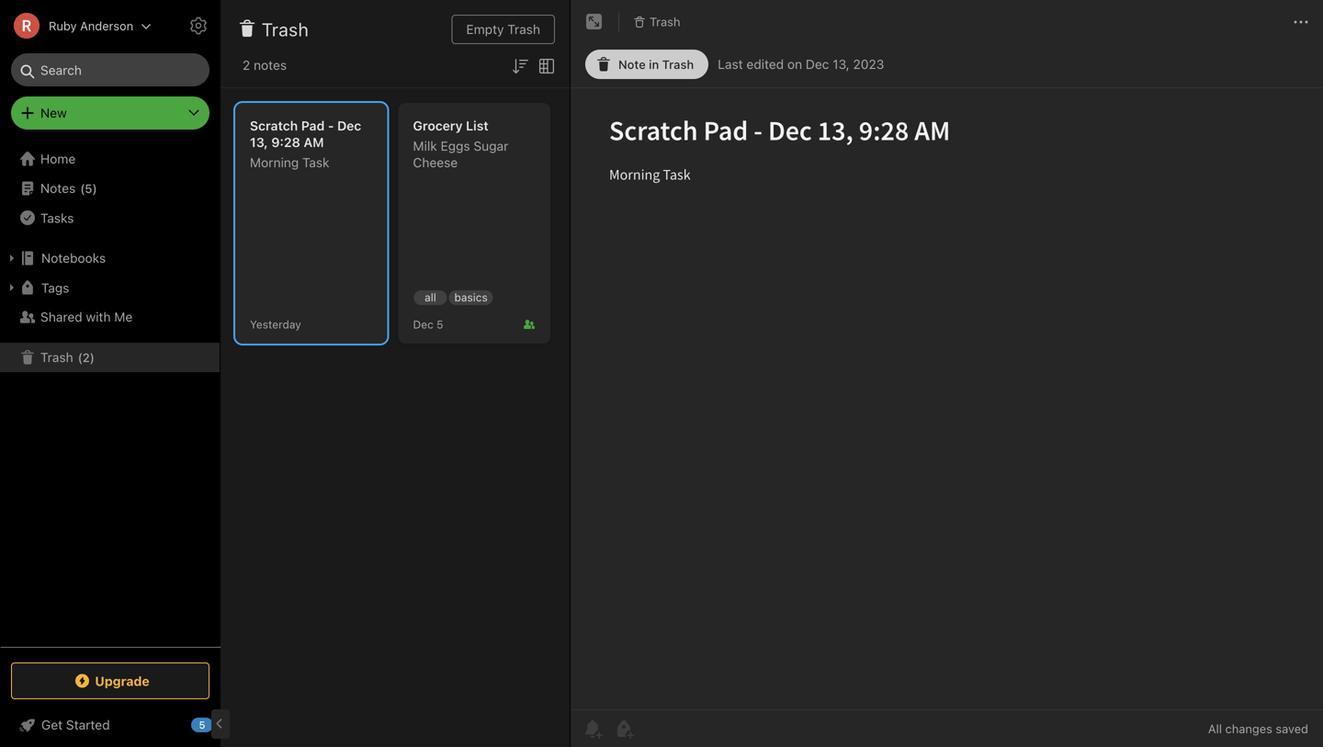 Task type: locate. For each thing, give the bounding box(es) containing it.
2 horizontal spatial dec
[[806, 57, 829, 72]]

0 vertical spatial 5
[[85, 181, 92, 195]]

)
[[92, 181, 97, 195], [90, 350, 95, 364]]

( inside 'notes ( 5 )'
[[80, 181, 85, 195]]

13, inside note window element
[[833, 57, 850, 72]]

0 vertical spatial (
[[80, 181, 85, 195]]

2 left notes
[[243, 57, 250, 73]]

1 vertical spatial 2
[[83, 350, 90, 364]]

list
[[466, 118, 489, 133]]

on
[[788, 57, 802, 72]]

scratch
[[250, 118, 298, 133]]

(
[[80, 181, 85, 195], [78, 350, 83, 364]]

0 horizontal spatial 5
[[85, 181, 92, 195]]

basics
[[454, 291, 488, 304]]

0 vertical spatial dec
[[806, 57, 829, 72]]

5 inside 'notes ( 5 )'
[[85, 181, 92, 195]]

trash ( 2 )
[[40, 350, 95, 365]]

5
[[85, 181, 92, 195], [437, 318, 444, 331], [199, 719, 205, 731]]

last edited on dec 13, 2023
[[718, 57, 884, 72]]

dec
[[806, 57, 829, 72], [337, 118, 361, 133], [413, 318, 434, 331]]

1 vertical spatial dec
[[337, 118, 361, 133]]

milk
[[413, 138, 437, 153]]

0 horizontal spatial dec
[[337, 118, 361, 133]]

note in trash
[[618, 57, 694, 71]]

2 horizontal spatial 5
[[437, 318, 444, 331]]

1 horizontal spatial 5
[[199, 719, 205, 731]]

tags button
[[0, 273, 220, 302]]

0 vertical spatial 2
[[243, 57, 250, 73]]

) inside trash ( 2 )
[[90, 350, 95, 364]]

( right notes
[[80, 181, 85, 195]]

last
[[718, 57, 743, 72]]

dec inside note window element
[[806, 57, 829, 72]]

eggs
[[441, 138, 470, 153]]

) for trash
[[90, 350, 95, 364]]

( down shared with me
[[78, 350, 83, 364]]

empty
[[466, 22, 504, 37]]

13, left 2023
[[833, 57, 850, 72]]

shared with me link
[[0, 302, 220, 332]]

Note Editor text field
[[571, 88, 1323, 709]]

13, inside scratch pad - dec 13, 9:28 am morning task
[[250, 135, 268, 150]]

upgrade
[[95, 673, 150, 689]]

notes ( 5 )
[[40, 181, 97, 196]]

ruby
[[49, 19, 77, 33]]

) inside 'notes ( 5 )'
[[92, 181, 97, 195]]

empty trash
[[466, 22, 540, 37]]

notes
[[40, 181, 76, 196]]

) for notes
[[92, 181, 97, 195]]

1 vertical spatial )
[[90, 350, 95, 364]]

get
[[41, 717, 63, 732]]

2 vertical spatial 5
[[199, 719, 205, 731]]

13, down scratch
[[250, 135, 268, 150]]

1 horizontal spatial dec
[[413, 318, 434, 331]]

tree
[[0, 144, 221, 646]]

1 vertical spatial (
[[78, 350, 83, 364]]

changes
[[1226, 722, 1273, 736]]

( inside trash ( 2 )
[[78, 350, 83, 364]]

add a reminder image
[[582, 718, 604, 740]]

0 vertical spatial 13,
[[833, 57, 850, 72]]

1 horizontal spatial 13,
[[833, 57, 850, 72]]

None search field
[[24, 53, 197, 86]]

Account field
[[0, 7, 152, 44]]

trash down shared
[[40, 350, 73, 365]]

anderson
[[80, 19, 133, 33]]

trash
[[650, 15, 681, 29], [262, 18, 309, 40], [508, 22, 540, 37], [662, 57, 694, 71], [40, 350, 73, 365]]

shared
[[40, 309, 82, 324]]

0 vertical spatial )
[[92, 181, 97, 195]]

settings image
[[187, 15, 210, 37]]

with
[[86, 309, 111, 324]]

1 horizontal spatial 2
[[243, 57, 250, 73]]

dec down all
[[413, 318, 434, 331]]

dec right -
[[337, 118, 361, 133]]

trash up note in trash
[[650, 15, 681, 29]]

0 horizontal spatial 13,
[[250, 135, 268, 150]]

expand tags image
[[5, 280, 19, 295]]

dec right on
[[806, 57, 829, 72]]

home link
[[0, 144, 221, 174]]

in
[[649, 57, 659, 71]]

expand note image
[[584, 11, 606, 33]]

) down shared with me
[[90, 350, 95, 364]]

) down home link
[[92, 181, 97, 195]]

dec inside scratch pad - dec 13, 9:28 am morning task
[[337, 118, 361, 133]]

2
[[243, 57, 250, 73], [83, 350, 90, 364]]

pad
[[301, 118, 325, 133]]

2 down shared with me
[[83, 350, 90, 364]]

notes
[[254, 57, 287, 73]]

0 horizontal spatial 2
[[83, 350, 90, 364]]

1 vertical spatial 5
[[437, 318, 444, 331]]

1 vertical spatial 13,
[[250, 135, 268, 150]]

2 vertical spatial dec
[[413, 318, 434, 331]]

more actions image
[[1290, 11, 1312, 33]]

am
[[304, 135, 324, 150]]

cheese
[[413, 155, 458, 170]]

5 inside help and learning task checklist field
[[199, 719, 205, 731]]

upgrade button
[[11, 663, 210, 699]]

13,
[[833, 57, 850, 72], [250, 135, 268, 150]]

yesterday
[[250, 318, 301, 331]]

morning
[[250, 155, 299, 170]]

tasks
[[40, 210, 74, 225]]

2023
[[853, 57, 884, 72]]



Task type: vqa. For each thing, say whether or not it's contained in the screenshot.
Dec inside Scratch Pad - Dec 13, 9:28 Am Morning Task
yes



Task type: describe. For each thing, give the bounding box(es) containing it.
trash right in
[[662, 57, 694, 71]]

grocery
[[413, 118, 463, 133]]

note window element
[[571, 0, 1323, 747]]

home
[[40, 151, 76, 166]]

started
[[66, 717, 110, 732]]

2 notes
[[243, 57, 287, 73]]

tree containing home
[[0, 144, 221, 646]]

click to collapse image
[[214, 713, 227, 735]]

dec 5
[[413, 318, 444, 331]]

task
[[302, 155, 329, 170]]

View options field
[[531, 53, 558, 77]]

all changes saved
[[1208, 722, 1309, 736]]

trash up notes
[[262, 18, 309, 40]]

all
[[1208, 722, 1222, 736]]

trash button
[[627, 9, 687, 35]]

note
[[618, 57, 646, 71]]

new
[[40, 105, 67, 120]]

shared with me
[[40, 309, 133, 324]]

Help and Learning task checklist field
[[0, 710, 221, 740]]

2 inside trash ( 2 )
[[83, 350, 90, 364]]

saved
[[1276, 722, 1309, 736]]

( for trash
[[78, 350, 83, 364]]

edited
[[747, 57, 784, 72]]

dec for -
[[337, 118, 361, 133]]

13, for 9:28
[[250, 135, 268, 150]]

13, for 2023
[[833, 57, 850, 72]]

Search text field
[[24, 53, 197, 86]]

empty trash button
[[452, 15, 555, 44]]

notebooks
[[41, 250, 106, 266]]

-
[[328, 118, 334, 133]]

tags
[[41, 280, 69, 295]]

( for notes
[[80, 181, 85, 195]]

me
[[114, 309, 133, 324]]

all
[[425, 291, 436, 304]]

More actions field
[[1290, 7, 1312, 37]]

9:28
[[271, 135, 300, 150]]

trash up sort options field
[[508, 22, 540, 37]]

notebooks link
[[0, 244, 220, 273]]

new button
[[11, 96, 210, 130]]

add tag image
[[613, 718, 635, 740]]

scratch pad - dec 13, 9:28 am morning task
[[250, 118, 361, 170]]

dec for on
[[806, 57, 829, 72]]

get started
[[41, 717, 110, 732]]

tasks button
[[0, 203, 220, 233]]

Sort options field
[[509, 53, 531, 77]]

expand notebooks image
[[5, 251, 19, 266]]

ruby anderson
[[49, 19, 133, 33]]

sugar
[[474, 138, 509, 153]]

grocery list milk eggs sugar cheese
[[413, 118, 509, 170]]



